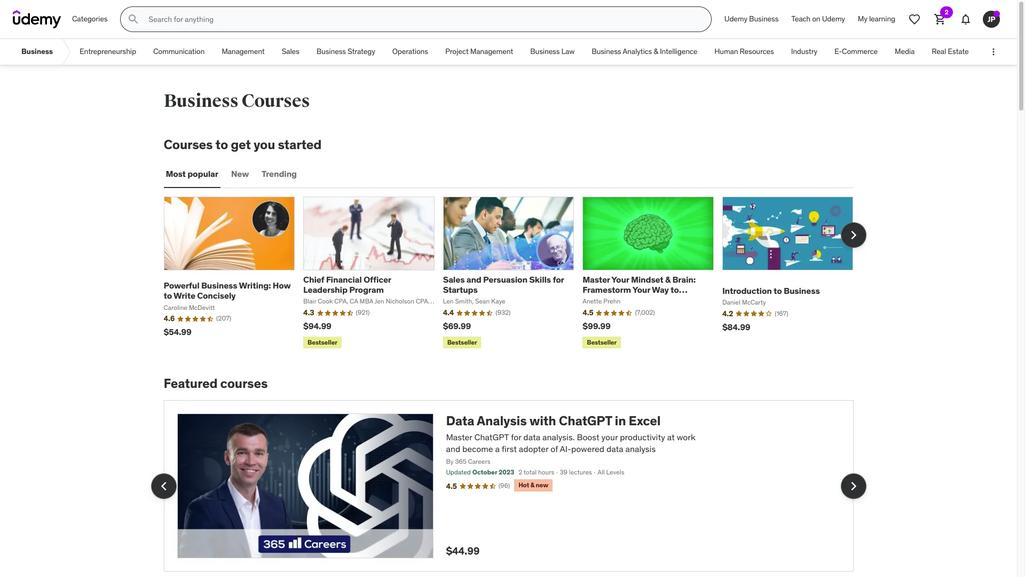 Task type: vqa. For each thing, say whether or not it's contained in the screenshot.
Leadership
yes



Task type: describe. For each thing, give the bounding box(es) containing it.
my learning
[[859, 14, 896, 24]]

of
[[551, 444, 558, 454]]

365
[[455, 457, 467, 465]]

leadership
[[304, 284, 348, 295]]

39 lectures
[[560, 468, 593, 476]]

notifications image
[[960, 13, 973, 26]]

october
[[473, 468, 498, 476]]

teach on udemy link
[[786, 6, 852, 32]]

39
[[560, 468, 568, 476]]

2 vertical spatial &
[[531, 481, 535, 489]]

updated
[[446, 468, 471, 476]]

2 total hours
[[519, 468, 555, 476]]

most
[[166, 168, 186, 179]]

boost
[[577, 432, 600, 442]]

business law
[[531, 47, 575, 56]]

intelligence
[[660, 47, 698, 56]]

udemy business link
[[719, 6, 786, 32]]

chief financial officer leadership program
[[304, 274, 391, 295]]

1 horizontal spatial courses
[[242, 90, 310, 112]]

business analytics & intelligence link
[[584, 39, 707, 65]]

most popular
[[166, 168, 218, 179]]

resources
[[740, 47, 775, 56]]

first
[[502, 444, 517, 454]]

business law link
[[522, 39, 584, 65]]

management link
[[213, 39, 273, 65]]

teach
[[792, 14, 811, 24]]

categories
[[72, 14, 108, 24]]

work
[[677, 432, 696, 442]]

sales for sales and persuasion skills for startups
[[443, 274, 465, 285]]

my learning link
[[852, 6, 903, 32]]

and inside sales and persuasion skills for startups
[[467, 274, 482, 285]]

strategy
[[348, 47, 376, 56]]

courses to get you started
[[164, 136, 322, 153]]

wishlist image
[[909, 13, 922, 26]]

started
[[278, 136, 322, 153]]

for inside data analysis with chatgpt in excel master chatgpt for data analysis. boost your productivity at work and become a first adopter of ai-powered data analysis by 365 careers
[[511, 432, 522, 442]]

lectures
[[569, 468, 593, 476]]

writing:
[[239, 280, 271, 291]]

sales link
[[273, 39, 308, 65]]

powerful business writing: how to write concisely link
[[164, 280, 291, 301]]

industry
[[792, 47, 818, 56]]

to inside powerful business writing: how to write concisely
[[164, 290, 172, 301]]

powerful business writing: how to write concisely
[[164, 280, 291, 301]]

introduction
[[723, 285, 773, 296]]

framestorm
[[583, 284, 632, 295]]

2 next image from the top
[[846, 477, 863, 495]]

1 horizontal spatial your
[[633, 284, 651, 295]]

udemy business
[[725, 14, 779, 24]]

analysis
[[626, 444, 656, 454]]

master inside "master your mindset & brain: framestorm your way to success"
[[583, 274, 611, 285]]

business link
[[13, 39, 61, 65]]

1 udemy from the left
[[725, 14, 748, 24]]

hot & new
[[519, 481, 549, 489]]

ai-
[[560, 444, 572, 454]]

$44.99
[[446, 544, 480, 557]]

e-
[[835, 47, 843, 56]]

sales and persuasion skills for startups link
[[443, 274, 564, 295]]

all levels
[[598, 468, 625, 476]]

0 vertical spatial &
[[654, 47, 659, 56]]

courses
[[220, 375, 268, 392]]

entrepreneurship
[[80, 47, 136, 56]]

hours
[[539, 468, 555, 476]]

master your mindset & brain: framestorm your way to success
[[583, 274, 696, 305]]

mindset
[[632, 274, 664, 285]]

to left get
[[216, 136, 228, 153]]

my
[[859, 14, 868, 24]]

real estate link
[[924, 39, 978, 65]]

& inside "master your mindset & brain: framestorm your way to success"
[[666, 274, 671, 285]]

2 for 2 total hours
[[519, 468, 523, 476]]

featured courses
[[164, 375, 268, 392]]

success
[[583, 295, 616, 305]]

operations
[[393, 47, 428, 56]]

more subcategory menu links image
[[989, 46, 1000, 57]]

shopping cart with 2 items image
[[935, 13, 947, 26]]

learning
[[870, 14, 896, 24]]

get
[[231, 136, 251, 153]]

project management
[[446, 47, 514, 56]]

business strategy link
[[308, 39, 384, 65]]

1 next image from the top
[[846, 227, 863, 244]]

business analytics & intelligence
[[592, 47, 698, 56]]

teach on udemy
[[792, 14, 846, 24]]

chief financial officer leadership program link
[[304, 274, 391, 295]]

carousel element containing chief financial officer leadership program
[[164, 197, 867, 351]]

2 management from the left
[[471, 47, 514, 56]]

and inside data analysis with chatgpt in excel master chatgpt for data analysis. boost your productivity at work and become a first adopter of ai-powered data analysis by 365 careers
[[446, 444, 461, 454]]

to right introduction
[[774, 285, 783, 296]]

human
[[715, 47, 739, 56]]



Task type: locate. For each thing, give the bounding box(es) containing it.
you
[[254, 136, 275, 153]]

1 vertical spatial courses
[[164, 136, 213, 153]]

arrow pointing to subcategory menu links image
[[61, 39, 71, 65]]

to inside "master your mindset & brain: framestorm your way to success"
[[671, 284, 679, 295]]

featured
[[164, 375, 218, 392]]

2 horizontal spatial &
[[666, 274, 671, 285]]

master down data
[[446, 432, 473, 442]]

1 vertical spatial and
[[446, 444, 461, 454]]

1 horizontal spatial management
[[471, 47, 514, 56]]

to
[[216, 136, 228, 153], [671, 284, 679, 295], [774, 285, 783, 296], [164, 290, 172, 301]]

human resources
[[715, 47, 775, 56]]

1 horizontal spatial 2
[[946, 8, 949, 16]]

sales
[[282, 47, 300, 56], [443, 274, 465, 285]]

startups
[[443, 284, 478, 295]]

your
[[612, 274, 630, 285], [633, 284, 651, 295]]

industry link
[[783, 39, 827, 65]]

chief
[[304, 274, 324, 285]]

in
[[615, 413, 626, 429]]

estate
[[949, 47, 970, 56]]

0 horizontal spatial 2
[[519, 468, 523, 476]]

communication
[[153, 47, 205, 56]]

udemy up human resources at the right top of the page
[[725, 14, 748, 24]]

new button
[[229, 161, 251, 187]]

0 horizontal spatial courses
[[164, 136, 213, 153]]

commerce
[[843, 47, 879, 56]]

levels
[[607, 468, 625, 476]]

next image
[[846, 227, 863, 244], [846, 477, 863, 495]]

udemy
[[725, 14, 748, 24], [823, 14, 846, 24]]

0 horizontal spatial &
[[531, 481, 535, 489]]

hot
[[519, 481, 530, 489]]

program
[[350, 284, 384, 295]]

1 vertical spatial next image
[[846, 477, 863, 495]]

courses up you
[[242, 90, 310, 112]]

master inside data analysis with chatgpt in excel master chatgpt for data analysis. boost your productivity at work and become a first adopter of ai-powered data analysis by 365 careers
[[446, 432, 473, 442]]

with
[[530, 413, 557, 429]]

media link
[[887, 39, 924, 65]]

chatgpt up a
[[475, 432, 509, 442]]

1 vertical spatial &
[[666, 274, 671, 285]]

on
[[813, 14, 821, 24]]

analytics
[[623, 47, 653, 56]]

0 horizontal spatial and
[[446, 444, 461, 454]]

analysis
[[477, 413, 527, 429]]

updated october 2023
[[446, 468, 515, 476]]

0 vertical spatial chatgpt
[[559, 413, 613, 429]]

0 vertical spatial and
[[467, 274, 482, 285]]

most popular button
[[164, 161, 221, 187]]

udemy right on
[[823, 14, 846, 24]]

2023
[[499, 468, 515, 476]]

1 vertical spatial sales
[[443, 274, 465, 285]]

your left way
[[633, 284, 651, 295]]

persuasion
[[484, 274, 528, 285]]

2 left total
[[519, 468, 523, 476]]

business inside powerful business writing: how to write concisely
[[201, 280, 238, 291]]

master up success
[[583, 274, 611, 285]]

brain:
[[673, 274, 696, 285]]

sales right management link
[[282, 47, 300, 56]]

you have alerts image
[[994, 11, 1001, 17]]

e-commerce link
[[827, 39, 887, 65]]

and up by
[[446, 444, 461, 454]]

Search for anything text field
[[147, 10, 699, 28]]

0 vertical spatial data
[[524, 432, 541, 442]]

to left write
[[164, 290, 172, 301]]

0 vertical spatial sales
[[282, 47, 300, 56]]

management left 'sales' link in the top of the page
[[222, 47, 265, 56]]

skills
[[530, 274, 551, 285]]

data
[[446, 413, 475, 429]]

powerful
[[164, 280, 200, 291]]

new
[[231, 168, 249, 179]]

way
[[652, 284, 669, 295]]

to right way
[[671, 284, 679, 295]]

data up adopter
[[524, 432, 541, 442]]

1 vertical spatial data
[[607, 444, 624, 454]]

2 udemy from the left
[[823, 14, 846, 24]]

chatgpt up boost
[[559, 413, 613, 429]]

1 vertical spatial for
[[511, 432, 522, 442]]

entrepreneurship link
[[71, 39, 145, 65]]

0 horizontal spatial udemy
[[725, 14, 748, 24]]

media
[[896, 47, 915, 56]]

communication link
[[145, 39, 213, 65]]

1 horizontal spatial data
[[607, 444, 624, 454]]

e-commerce
[[835, 47, 879, 56]]

trending button
[[260, 161, 299, 187]]

1 vertical spatial 2
[[519, 468, 523, 476]]

introduction to business
[[723, 285, 821, 296]]

for up first
[[511, 432, 522, 442]]

for inside sales and persuasion skills for startups
[[553, 274, 564, 285]]

write
[[174, 290, 195, 301]]

for right skills
[[553, 274, 564, 285]]

1 vertical spatial chatgpt
[[475, 432, 509, 442]]

1 horizontal spatial and
[[467, 274, 482, 285]]

0 horizontal spatial for
[[511, 432, 522, 442]]

1 horizontal spatial master
[[583, 274, 611, 285]]

by
[[446, 457, 454, 465]]

law
[[562, 47, 575, 56]]

all
[[598, 468, 605, 476]]

powered
[[572, 444, 605, 454]]

0 horizontal spatial chatgpt
[[475, 432, 509, 442]]

0 vertical spatial courses
[[242, 90, 310, 112]]

1 vertical spatial master
[[446, 432, 473, 442]]

0 horizontal spatial sales
[[282, 47, 300, 56]]

courses up most popular
[[164, 136, 213, 153]]

master your mindset & brain: framestorm your way to success link
[[583, 274, 696, 305]]

1 horizontal spatial sales
[[443, 274, 465, 285]]

&
[[654, 47, 659, 56], [666, 274, 671, 285], [531, 481, 535, 489]]

2 inside carousel element
[[519, 468, 523, 476]]

0 vertical spatial 2
[[946, 8, 949, 16]]

human resources link
[[707, 39, 783, 65]]

chatgpt
[[559, 413, 613, 429], [475, 432, 509, 442]]

0 horizontal spatial management
[[222, 47, 265, 56]]

0 vertical spatial master
[[583, 274, 611, 285]]

0 horizontal spatial master
[[446, 432, 473, 442]]

a
[[496, 444, 500, 454]]

sales left persuasion
[[443, 274, 465, 285]]

carousel element
[[164, 197, 867, 351], [151, 400, 867, 572]]

2
[[946, 8, 949, 16], [519, 468, 523, 476]]

1 horizontal spatial udemy
[[823, 14, 846, 24]]

sales for sales
[[282, 47, 300, 56]]

adopter
[[519, 444, 549, 454]]

& left brain:
[[666, 274, 671, 285]]

data down the your at the bottom right of page
[[607, 444, 624, 454]]

your left mindset
[[612, 274, 630, 285]]

1 horizontal spatial chatgpt
[[559, 413, 613, 429]]

1 horizontal spatial &
[[654, 47, 659, 56]]

management right project
[[471, 47, 514, 56]]

operations link
[[384, 39, 437, 65]]

0 horizontal spatial data
[[524, 432, 541, 442]]

udemy inside 'link'
[[823, 14, 846, 24]]

business courses
[[164, 90, 310, 112]]

0 horizontal spatial your
[[612, 274, 630, 285]]

0 vertical spatial next image
[[846, 227, 863, 244]]

data
[[524, 432, 541, 442], [607, 444, 624, 454]]

careers
[[468, 457, 491, 465]]

udemy image
[[13, 10, 61, 28]]

how
[[273, 280, 291, 291]]

& right hot
[[531, 481, 535, 489]]

trending
[[262, 168, 297, 179]]

jp link
[[979, 6, 1005, 32]]

2 link
[[928, 6, 954, 32]]

become
[[463, 444, 494, 454]]

concisely
[[197, 290, 236, 301]]

2 left notifications image
[[946, 8, 949, 16]]

submit search image
[[127, 13, 140, 26]]

sales inside sales and persuasion skills for startups
[[443, 274, 465, 285]]

jp
[[988, 14, 996, 24]]

& right analytics
[[654, 47, 659, 56]]

previous image
[[155, 477, 172, 495]]

popular
[[188, 168, 218, 179]]

introduction to business link
[[723, 285, 821, 296]]

officer
[[364, 274, 391, 285]]

2 for 2
[[946, 8, 949, 16]]

data analysis with chatgpt in excel master chatgpt for data analysis. boost your productivity at work and become a first adopter of ai-powered data analysis by 365 careers
[[446, 413, 696, 465]]

1 vertical spatial carousel element
[[151, 400, 867, 572]]

1 horizontal spatial for
[[553, 274, 564, 285]]

courses
[[242, 90, 310, 112], [164, 136, 213, 153]]

and left persuasion
[[467, 274, 482, 285]]

real estate
[[933, 47, 970, 56]]

0 vertical spatial for
[[553, 274, 564, 285]]

1 management from the left
[[222, 47, 265, 56]]

carousel element containing data analysis with chatgpt in excel
[[151, 400, 867, 572]]

4.5
[[446, 481, 457, 491]]

0 vertical spatial carousel element
[[164, 197, 867, 351]]



